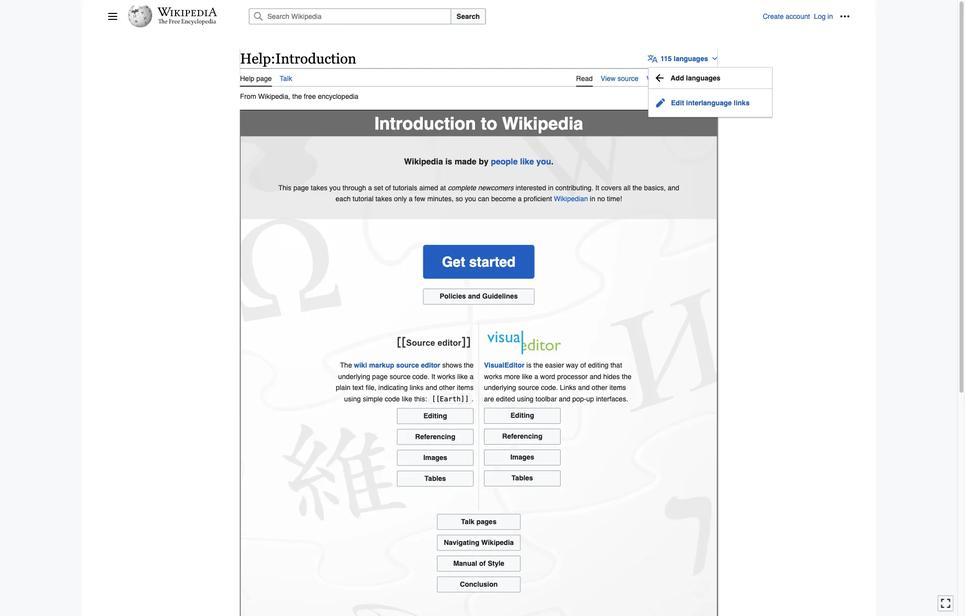 Task type: locate. For each thing, give the bounding box(es) containing it.
0 vertical spatial code.
[[413, 373, 430, 381]]

links up this:
[[410, 384, 424, 392]]

tables for the right referencing link's "tables" link
[[512, 475, 533, 483]]

languages
[[674, 55, 708, 63], [686, 74, 721, 82]]

0 horizontal spatial talk
[[280, 74, 292, 82]]

1 using from the left
[[344, 395, 361, 403]]

source
[[618, 74, 639, 82], [396, 362, 419, 370], [390, 373, 411, 381], [518, 384, 539, 392]]

Search Wikipedia search field
[[249, 8, 451, 24]]

Search search field
[[237, 8, 763, 24]]

2 vertical spatial in
[[590, 195, 595, 203]]

and right the policies
[[468, 293, 480, 301]]

0 horizontal spatial images link
[[397, 450, 474, 466]]

items up interfaces.
[[610, 384, 626, 392]]

0 horizontal spatial using
[[344, 395, 361, 403]]

0 vertical spatial links
[[734, 99, 750, 107]]

create account log in
[[763, 12, 833, 20]]

0 vertical spatial page
[[256, 74, 272, 82]]

0 horizontal spatial page
[[256, 74, 272, 82]]

file,
[[366, 384, 376, 392]]

of left "style" on the bottom right
[[479, 560, 486, 568]]

the left free
[[292, 92, 302, 100]]

0 horizontal spatial it
[[431, 373, 435, 381]]

2 vertical spatial page
[[372, 373, 388, 381]]

2 horizontal spatial of
[[580, 362, 586, 370]]

menu image
[[108, 11, 118, 21]]

1 horizontal spatial links
[[734, 99, 750, 107]]

view for view source
[[601, 74, 616, 82]]

0 horizontal spatial of
[[385, 184, 391, 192]]

0 horizontal spatial underlying
[[338, 373, 370, 381]]

visualeditor link
[[484, 362, 525, 370]]

the right shows
[[464, 362, 474, 370]]

it inside interested in contributing. it covers all the basics, and each tutorial takes only a few minutes, so you can become a proficient
[[595, 184, 599, 192]]

read
[[576, 74, 593, 82]]

become
[[491, 195, 516, 203]]

0 horizontal spatial you
[[329, 184, 341, 192]]

a left set
[[368, 184, 372, 192]]

manual of style
[[453, 560, 504, 568]]

0 horizontal spatial in
[[548, 184, 554, 192]]

from wikipedia, the free encyclopedia
[[240, 92, 359, 100]]

like right the more
[[522, 373, 533, 381]]

2 horizontal spatial in
[[828, 12, 833, 20]]

1 horizontal spatial works
[[484, 373, 502, 381]]

page down markup
[[372, 373, 388, 381]]

1 horizontal spatial images link
[[484, 450, 561, 466]]

talk left pages
[[461, 518, 475, 526]]

. left 'are'
[[472, 395, 474, 403]]

1 horizontal spatial .
[[551, 157, 554, 166]]

tables link
[[484, 471, 561, 487], [397, 471, 474, 487]]

2 vertical spatial you
[[465, 195, 476, 203]]

works down shows
[[437, 373, 455, 381]]

2 horizontal spatial page
[[372, 373, 388, 381]]

policies
[[440, 293, 466, 301]]

a left few
[[409, 195, 413, 203]]

you right the so
[[465, 195, 476, 203]]

1 horizontal spatial images
[[510, 454, 534, 462]]

so
[[456, 195, 463, 203]]

it up no
[[595, 184, 599, 192]]

wikipedia inside navigating wikipedia link
[[481, 539, 514, 547]]

you up interested
[[536, 157, 551, 166]]

1 help from the top
[[240, 50, 271, 67]]

guidelines
[[482, 293, 518, 301]]

2 vertical spatial wikipedia
[[481, 539, 514, 547]]

0 horizontal spatial tables
[[425, 475, 446, 483]]

links
[[560, 384, 576, 392]]

wikipedia is made by people like you .
[[404, 157, 554, 166]]

help
[[240, 50, 271, 67], [240, 74, 254, 82]]

1 horizontal spatial editing link
[[484, 408, 561, 424]]

1 horizontal spatial underlying
[[484, 384, 516, 392]]

items inside shows the underlying page source code. it works like a plain text file, indicating links and other items using simple code like this:
[[457, 384, 474, 392]]

languages for 115 languages
[[674, 55, 708, 63]]

1 horizontal spatial referencing
[[502, 433, 543, 441]]

indicating
[[378, 384, 408, 392]]

languages up add languages
[[674, 55, 708, 63]]

0 horizontal spatial images
[[423, 454, 447, 462]]

items up [[earth]] .
[[457, 384, 474, 392]]

takes down set
[[376, 195, 392, 203]]

source left editor
[[396, 362, 419, 370]]

in right log
[[828, 12, 833, 20]]

get started link
[[423, 245, 535, 279]]

code
[[385, 395, 400, 403]]

help up from at the left of page
[[240, 74, 254, 82]]

referencing down edited
[[502, 433, 543, 441]]

like inside is the easier way of editing that works more like a word processor and hides the underlying source code. links and other items are edited using toolbar and pop-up interfaces.
[[522, 373, 533, 381]]

other inside is the easier way of editing that works more like a word processor and hides the underlying source code. links and other items are edited using toolbar and pop-up interfaces.
[[592, 384, 608, 392]]

policies and guidelines
[[440, 293, 518, 301]]

edit
[[671, 99, 684, 107]]

images for the leftmost referencing link
[[423, 454, 447, 462]]

log
[[814, 12, 826, 20]]

languages inside introduction to wikipedia main content
[[674, 55, 708, 63]]

2 using from the left
[[517, 395, 534, 403]]

0 vertical spatial it
[[595, 184, 599, 192]]

links right page semi-protected icon
[[734, 99, 750, 107]]

markup
[[369, 362, 394, 370]]

and inside 'link'
[[468, 293, 480, 301]]

works down 'visualeditor' link on the bottom of page
[[484, 373, 502, 381]]

1 horizontal spatial in
[[590, 195, 595, 203]]

1 horizontal spatial editing
[[511, 412, 534, 420]]

page up wikipedia,
[[256, 74, 272, 82]]

0 horizontal spatial tables link
[[397, 471, 474, 487]]

languages up page semi-protected icon
[[686, 74, 721, 82]]

source down wiki markup source editor 'link' at the left bottom of the page
[[390, 373, 411, 381]]

of right way
[[580, 362, 586, 370]]

and up this:
[[426, 384, 437, 392]]

1 horizontal spatial items
[[610, 384, 626, 392]]

1 horizontal spatial page
[[293, 184, 309, 192]]

1 vertical spatial underlying
[[484, 384, 516, 392]]

is inside is the easier way of editing that works more like a word processor and hides the underlying source code. links and other items are edited using toolbar and pop-up interfaces.
[[527, 362, 532, 370]]

code. inside shows the underlying page source code. it works like a plain text file, indicating links and other items using simple code like this:
[[413, 373, 430, 381]]

1 vertical spatial links
[[410, 384, 424, 392]]

other up up
[[592, 384, 608, 392]]

editing
[[511, 412, 534, 420], [424, 412, 447, 420]]

1 horizontal spatial takes
[[376, 195, 392, 203]]

1 horizontal spatial is
[[527, 362, 532, 370]]

0 vertical spatial help
[[240, 50, 271, 67]]

help:wikitext image
[[394, 329, 474, 357]]

view
[[601, 74, 616, 82], [647, 74, 662, 82]]

edit interlanguage links button
[[653, 95, 753, 111]]

talk for talk
[[280, 74, 292, 82]]

1 horizontal spatial code.
[[541, 384, 558, 392]]

this page takes you through a set of tutorials aimed at complete newcomers
[[278, 184, 514, 192]]

page right this
[[293, 184, 309, 192]]

referencing link down edited
[[484, 429, 561, 445]]

at
[[440, 184, 446, 192]]

other
[[439, 384, 455, 392], [592, 384, 608, 392]]

1 vertical spatial in
[[548, 184, 554, 192]]

in left no
[[590, 195, 595, 203]]

0 horizontal spatial works
[[437, 373, 455, 381]]

you up each
[[329, 184, 341, 192]]

0 vertical spatial takes
[[311, 184, 328, 192]]

source down the more
[[518, 384, 539, 392]]

images for the right referencing link
[[510, 454, 534, 462]]

in
[[828, 12, 833, 20], [548, 184, 554, 192], [590, 195, 595, 203]]

1 horizontal spatial other
[[592, 384, 608, 392]]

0 horizontal spatial is
[[445, 157, 452, 166]]

manual
[[453, 560, 477, 568]]

0 horizontal spatial view
[[601, 74, 616, 82]]

1 vertical spatial takes
[[376, 195, 392, 203]]

wikipedian
[[554, 195, 588, 203]]

you
[[536, 157, 551, 166], [329, 184, 341, 192], [465, 195, 476, 203]]

0 horizontal spatial .
[[472, 395, 474, 403]]

the right all
[[633, 184, 642, 192]]

navigating wikipedia
[[444, 539, 514, 547]]

other up [[earth]]
[[439, 384, 455, 392]]

editing link
[[484, 408, 561, 424], [397, 409, 474, 425]]

and down links
[[559, 395, 570, 403]]

0 vertical spatial languages
[[674, 55, 708, 63]]

source inside shows the underlying page source code. it works like a plain text file, indicating links and other items using simple code like this:
[[390, 373, 411, 381]]

a left word
[[534, 373, 538, 381]]

using right edited
[[517, 395, 534, 403]]

0 horizontal spatial items
[[457, 384, 474, 392]]

1 horizontal spatial tables
[[512, 475, 533, 483]]

0 horizontal spatial introduction
[[275, 50, 356, 67]]

account
[[786, 12, 810, 20]]

1 horizontal spatial of
[[479, 560, 486, 568]]

0 vertical spatial introduction
[[275, 50, 356, 67]]

0 vertical spatial is
[[445, 157, 452, 166]]

0 vertical spatial in
[[828, 12, 833, 20]]

history
[[664, 74, 684, 82]]

simple
[[363, 395, 383, 403]]

edit interlanguage links
[[671, 99, 750, 107]]

2 other from the left
[[592, 384, 608, 392]]

it inside shows the underlying page source code. it works like a plain text file, indicating links and other items using simple code like this:
[[431, 373, 435, 381]]

encyclopedia
[[318, 92, 359, 100]]

2 horizontal spatial you
[[536, 157, 551, 166]]

works inside is the easier way of editing that works more like a word processor and hides the underlying source code. links and other items are edited using toolbar and pop-up interfaces.
[[484, 373, 502, 381]]

code. down editor
[[413, 373, 430, 381]]

2 view from the left
[[647, 74, 662, 82]]

shows the underlying page source code. it works like a plain text file, indicating links and other items using simple code like this:
[[336, 362, 474, 403]]

2 help from the top
[[240, 74, 254, 82]]

source left view history
[[618, 74, 639, 82]]

navigating
[[444, 539, 480, 547]]

images link for the right referencing link's "tables" link
[[484, 450, 561, 466]]

talk
[[280, 74, 292, 82], [461, 518, 475, 526]]

a up [[earth]] .
[[470, 373, 474, 381]]

interfaces.
[[596, 395, 628, 403]]

1 vertical spatial talk
[[461, 518, 475, 526]]

is down the wikipedia:visualeditor/user guide image
[[527, 362, 532, 370]]

1 vertical spatial it
[[431, 373, 435, 381]]

items inside is the easier way of editing that works more like a word processor and hides the underlying source code. links and other items are edited using toolbar and pop-up interfaces.
[[610, 384, 626, 392]]

0 horizontal spatial editing
[[424, 412, 447, 420]]

1 vertical spatial code.
[[541, 384, 558, 392]]

view source link
[[601, 68, 639, 86]]

0 horizontal spatial referencing
[[415, 433, 455, 441]]

page for this
[[293, 184, 309, 192]]

2 works from the left
[[484, 373, 502, 381]]

0 horizontal spatial links
[[410, 384, 424, 392]]

1 vertical spatial of
[[580, 362, 586, 370]]

referencing for the right referencing link
[[502, 433, 543, 441]]

conclusion
[[460, 581, 498, 589]]

tables link for the leftmost referencing link
[[397, 471, 474, 487]]

help inside help page link
[[240, 74, 254, 82]]

help : introduction
[[240, 50, 356, 67]]

1 view from the left
[[601, 74, 616, 82]]

edited
[[496, 395, 515, 403]]

talk pages
[[461, 518, 497, 526]]

and down editing
[[590, 373, 601, 381]]

1 vertical spatial languages
[[686, 74, 721, 82]]

page for help
[[256, 74, 272, 82]]

view right the read
[[601, 74, 616, 82]]

view inside "link"
[[647, 74, 662, 82]]

this
[[278, 184, 291, 192]]

in inside personal tools navigation
[[828, 12, 833, 20]]

1 horizontal spatial view
[[647, 74, 662, 82]]

referencing down this:
[[415, 433, 455, 441]]

wikipedia image
[[157, 7, 217, 16]]

the up word
[[534, 362, 543, 370]]

help page link
[[240, 68, 272, 87]]

navigating wikipedia link
[[437, 536, 521, 551]]

talk up wikipedia,
[[280, 74, 292, 82]]

free
[[304, 92, 316, 100]]

1 vertical spatial is
[[527, 362, 532, 370]]

0 horizontal spatial other
[[439, 384, 455, 392]]

1 horizontal spatial it
[[595, 184, 599, 192]]

interlanguage
[[686, 99, 732, 107]]

links inside shows the underlying page source code. it works like a plain text file, indicating links and other items using simple code like this:
[[410, 384, 424, 392]]

referencing for the leftmost referencing link
[[415, 433, 455, 441]]

1 horizontal spatial introduction
[[374, 113, 476, 134]]

underlying
[[338, 373, 370, 381], [484, 384, 516, 392]]

code.
[[413, 373, 430, 381], [541, 384, 558, 392]]

0 vertical spatial talk
[[280, 74, 292, 82]]

page semi-protected image
[[708, 91, 718, 101]]

2 items from the left
[[610, 384, 626, 392]]

. up proficient
[[551, 157, 554, 166]]

referencing
[[502, 433, 543, 441], [415, 433, 455, 441]]

pop-
[[572, 395, 586, 403]]

1 vertical spatial you
[[329, 184, 341, 192]]

0 horizontal spatial takes
[[311, 184, 328, 192]]

1 works from the left
[[437, 373, 455, 381]]

code. down word
[[541, 384, 558, 392]]

it down editor
[[431, 373, 435, 381]]

works inside shows the underlying page source code. it works like a plain text file, indicating links and other items using simple code like this:
[[437, 373, 455, 381]]

1 horizontal spatial tables link
[[484, 471, 561, 487]]

1 other from the left
[[439, 384, 455, 392]]

works for underlying
[[484, 373, 502, 381]]

1 vertical spatial help
[[240, 74, 254, 82]]

more
[[504, 373, 520, 381]]

editing link down this:
[[397, 409, 474, 425]]

1 horizontal spatial referencing link
[[484, 429, 561, 445]]

.
[[551, 157, 554, 166], [472, 395, 474, 403]]

0 horizontal spatial code.
[[413, 373, 430, 381]]

help up help page link
[[240, 50, 271, 67]]

started
[[469, 254, 516, 270]]

source inside is the easier way of editing that works more like a word processor and hides the underlying source code. links and other items are edited using toolbar and pop-up interfaces.
[[518, 384, 539, 392]]

language progressive image
[[648, 54, 658, 64]]

is left made
[[445, 157, 452, 166]]

in for interested in contributing. it covers all the basics, and each tutorial takes only a few minutes, so you can become a proficient
[[548, 184, 554, 192]]

tutorials
[[393, 184, 417, 192]]

using inside is the easier way of editing that works more like a word processor and hides the underlying source code. links and other items are edited using toolbar and pop-up interfaces.
[[517, 395, 534, 403]]

0 vertical spatial underlying
[[338, 373, 370, 381]]

talk for talk pages
[[461, 518, 475, 526]]

view left history
[[647, 74, 662, 82]]

takes right this
[[311, 184, 328, 192]]

of right set
[[385, 184, 391, 192]]

1 horizontal spatial you
[[465, 195, 476, 203]]

visualeditor
[[484, 362, 525, 370]]

1 horizontal spatial using
[[517, 395, 534, 403]]

1 vertical spatial page
[[293, 184, 309, 192]]

underlying up edited
[[484, 384, 516, 392]]

in inside interested in contributing. it covers all the basics, and each tutorial takes only a few minutes, so you can become a proficient
[[548, 184, 554, 192]]

using down text
[[344, 395, 361, 403]]

in up proficient
[[548, 184, 554, 192]]

underlying up text
[[338, 373, 370, 381]]

plain
[[336, 384, 351, 392]]

editing down this:
[[424, 412, 447, 420]]

talk link
[[280, 68, 292, 86]]

get
[[442, 254, 465, 270]]

wiki markup source editor link
[[354, 362, 440, 370]]

tables for "tables" link for the leftmost referencing link
[[425, 475, 446, 483]]

text
[[352, 384, 364, 392]]

editing link down edited
[[484, 408, 561, 424]]

and right basics,
[[668, 184, 679, 192]]

1 horizontal spatial talk
[[461, 518, 475, 526]]

referencing link down this:
[[397, 430, 474, 445]]

0 horizontal spatial editing link
[[397, 409, 474, 425]]

1 vertical spatial .
[[472, 395, 474, 403]]

1 items from the left
[[457, 384, 474, 392]]

editing
[[588, 362, 609, 370]]

create
[[763, 12, 784, 20]]

editing down edited
[[511, 412, 534, 420]]



Task type: vqa. For each thing, say whether or not it's contained in the screenshot.
x small icon
no



Task type: describe. For each thing, give the bounding box(es) containing it.
help for help : introduction
[[240, 50, 271, 67]]

through
[[343, 184, 366, 192]]

a inside shows the underlying page source code. it works like a plain text file, indicating links and other items using simple code like this:
[[470, 373, 474, 381]]

are
[[484, 395, 494, 403]]

view history
[[647, 74, 684, 82]]

to
[[481, 113, 497, 134]]

from
[[240, 92, 256, 100]]

links inside button
[[734, 99, 750, 107]]

made
[[455, 157, 477, 166]]

few
[[415, 195, 425, 203]]

can
[[478, 195, 489, 203]]

by
[[479, 157, 489, 166]]

up
[[586, 395, 594, 403]]

set
[[374, 184, 383, 192]]

that
[[611, 362, 622, 370]]

like left this:
[[402, 395, 412, 403]]

a down interested
[[518, 195, 522, 203]]

tools
[[692, 74, 708, 82]]

editing for the leftmost referencing link
[[424, 412, 447, 420]]

the wiki markup source editor
[[340, 362, 440, 370]]

minutes,
[[427, 195, 454, 203]]

wiki
[[354, 362, 367, 370]]

0 vertical spatial .
[[551, 157, 554, 166]]

pages
[[477, 518, 497, 526]]

people
[[491, 157, 518, 166]]

personal tools navigation
[[763, 8, 853, 24]]

wikipedia:visualeditor/user guide image
[[484, 329, 564, 357]]

using inside shows the underlying page source code. it works like a plain text file, indicating links and other items using simple code like this:
[[344, 395, 361, 403]]

page inside shows the underlying page source code. it works like a plain text file, indicating links and other items using simple code like this:
[[372, 373, 388, 381]]

interested
[[516, 184, 546, 192]]

create account link
[[763, 12, 810, 20]]

contributing.
[[556, 184, 594, 192]]

underlying inside shows the underlying page source code. it works like a plain text file, indicating links and other items using simple code like this:
[[338, 373, 370, 381]]

covers
[[601, 184, 622, 192]]

wikipedian link
[[554, 195, 588, 203]]

hides
[[603, 373, 620, 381]]

policies and guidelines link
[[423, 289, 535, 305]]

underlying inside is the easier way of editing that works more like a word processor and hides the underlying source code. links and other items are edited using toolbar and pop-up interfaces.
[[484, 384, 516, 392]]

help for help page
[[240, 74, 254, 82]]

view for view history
[[647, 74, 662, 82]]

newcomers
[[478, 184, 514, 192]]

:
[[271, 50, 275, 67]]

time!
[[607, 195, 622, 203]]

0 vertical spatial wikipedia
[[502, 113, 583, 134]]

each
[[336, 195, 351, 203]]

no
[[597, 195, 605, 203]]

115 languages
[[661, 55, 708, 63]]

editing link for the right referencing link
[[484, 408, 561, 424]]

shows
[[442, 362, 462, 370]]

read link
[[576, 68, 593, 87]]

fullscreen image
[[941, 599, 951, 609]]

edit image
[[656, 95, 666, 110]]

toolbar
[[536, 395, 557, 403]]

0 vertical spatial you
[[536, 157, 551, 166]]

the free encyclopedia image
[[158, 19, 216, 25]]

wikipedia,
[[258, 92, 290, 100]]

0 horizontal spatial referencing link
[[397, 430, 474, 445]]

log in and more options image
[[840, 11, 850, 21]]

aimed
[[419, 184, 438, 192]]

add
[[671, 74, 684, 82]]

[[earth]] .
[[432, 395, 474, 403]]

works for other
[[437, 373, 455, 381]]

log in link
[[814, 12, 833, 20]]

view source
[[601, 74, 639, 82]]

you inside interested in contributing. it covers all the basics, and each tutorial takes only a few minutes, so you can become a proficient
[[465, 195, 476, 203]]

a inside is the easier way of editing that works more like a word processor and hides the underlying source code. links and other items are edited using toolbar and pop-up interfaces.
[[534, 373, 538, 381]]

conclusion link
[[437, 577, 521, 593]]

add languages
[[671, 74, 721, 82]]

the
[[340, 362, 352, 370]]

images link for "tables" link for the leftmost referencing link
[[397, 450, 474, 466]]

complete
[[448, 184, 476, 192]]

0 vertical spatial of
[[385, 184, 391, 192]]

tables link for the right referencing link
[[484, 471, 561, 487]]

search
[[457, 12, 480, 20]]

takes inside interested in contributing. it covers all the basics, and each tutorial takes only a few minutes, so you can become a proficient
[[376, 195, 392, 203]]

only
[[394, 195, 407, 203]]

introduction to wikipedia main content
[[236, 45, 724, 617]]

in for wikipedian in no time!
[[590, 195, 595, 203]]

this:
[[414, 395, 427, 403]]

talk pages link
[[437, 515, 521, 531]]

get started
[[442, 254, 516, 270]]

like down shows
[[457, 373, 468, 381]]

and inside interested in contributing. it covers all the basics, and each tutorial takes only a few minutes, so you can become a proficient
[[668, 184, 679, 192]]

all
[[624, 184, 631, 192]]

. inside [[earth]] .
[[472, 395, 474, 403]]

proficient
[[524, 195, 552, 203]]

1 vertical spatial introduction
[[374, 113, 476, 134]]

help page
[[240, 74, 272, 82]]

the right hides
[[622, 373, 632, 381]]

2 vertical spatial of
[[479, 560, 486, 568]]

code. inside is the easier way of editing that works more like a word processor and hides the underlying source code. links and other items are edited using toolbar and pop-up interfaces.
[[541, 384, 558, 392]]

is the easier way of editing that works more like a word processor and hides the underlying source code. links and other items are edited using toolbar and pop-up interfaces.
[[484, 362, 632, 403]]

languages for add languages
[[686, 74, 721, 82]]

of inside is the easier way of editing that works more like a word processor and hides the underlying source code. links and other items are edited using toolbar and pop-up interfaces.
[[580, 362, 586, 370]]

basics,
[[644, 184, 666, 192]]

115
[[661, 55, 672, 63]]

other inside shows the underlying page source code. it works like a plain text file, indicating links and other items using simple code like this:
[[439, 384, 455, 392]]

the inside shows the underlying page source code. it works like a plain text file, indicating links and other items using simple code like this:
[[464, 362, 474, 370]]

editing link for the leftmost referencing link
[[397, 409, 474, 425]]

1 vertical spatial wikipedia
[[404, 157, 443, 166]]

introduction to wikipedia
[[374, 113, 583, 134]]

[[earth]]
[[432, 395, 469, 403]]

editor
[[421, 362, 440, 370]]

and up pop-
[[578, 384, 590, 392]]

manual of style link
[[437, 556, 521, 572]]

and inside shows the underlying page source code. it works like a plain text file, indicating links and other items using simple code like this:
[[426, 384, 437, 392]]

the inside interested in contributing. it covers all the basics, and each tutorial takes only a few minutes, so you can become a proficient
[[633, 184, 642, 192]]

editing for the right referencing link
[[511, 412, 534, 420]]

easier
[[545, 362, 564, 370]]

tutorial
[[353, 195, 374, 203]]

word
[[540, 373, 555, 381]]

like right people
[[520, 157, 534, 166]]



